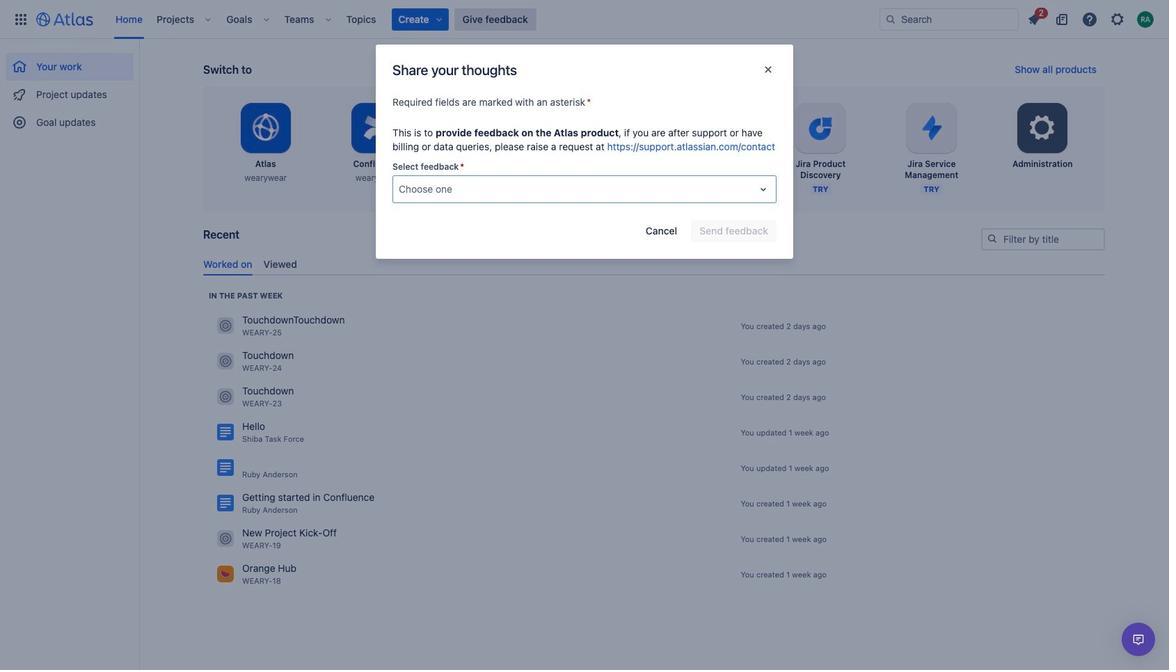 Task type: locate. For each thing, give the bounding box(es) containing it.
1 townsquare image from the top
[[217, 318, 234, 334]]

1 vertical spatial townsquare image
[[217, 531, 234, 547]]

confluence image down confluence image
[[217, 495, 234, 512]]

banner
[[0, 0, 1169, 39]]

confluence image
[[217, 424, 234, 441], [217, 495, 234, 512]]

Search field
[[880, 8, 1019, 30]]

townsquare image
[[217, 318, 234, 334], [217, 353, 234, 370]]

townsquare image
[[217, 389, 234, 405], [217, 531, 234, 547], [217, 566, 234, 583]]

1 confluence image from the top
[[217, 424, 234, 441]]

confluence image up confluence image
[[217, 424, 234, 441]]

None search field
[[880, 8, 1019, 30]]

tab list
[[198, 252, 1111, 275]]

1 vertical spatial townsquare image
[[217, 353, 234, 370]]

top element
[[8, 0, 880, 39]]

group
[[6, 39, 134, 141]]

1 vertical spatial confluence image
[[217, 495, 234, 512]]

2 vertical spatial townsquare image
[[217, 566, 234, 583]]

search image
[[987, 233, 998, 244]]

0 vertical spatial townsquare image
[[217, 318, 234, 334]]

2 townsquare image from the top
[[217, 531, 234, 547]]

1 townsquare image from the top
[[217, 389, 234, 405]]

2 confluence image from the top
[[217, 495, 234, 512]]

0 vertical spatial confluence image
[[217, 424, 234, 441]]

heading
[[209, 290, 283, 301]]

0 vertical spatial townsquare image
[[217, 389, 234, 405]]



Task type: vqa. For each thing, say whether or not it's contained in the screenshot.
Close Modal Icon
yes



Task type: describe. For each thing, give the bounding box(es) containing it.
Filter by title field
[[983, 230, 1104, 249]]

2 townsquare image from the top
[[217, 353, 234, 370]]

open image
[[755, 181, 772, 198]]

confluence image
[[217, 460, 234, 476]]

help image
[[1081, 11, 1098, 27]]

close modal image
[[760, 61, 777, 78]]

settings image
[[1026, 111, 1059, 145]]

search image
[[885, 14, 896, 25]]

3 townsquare image from the top
[[217, 566, 234, 583]]



